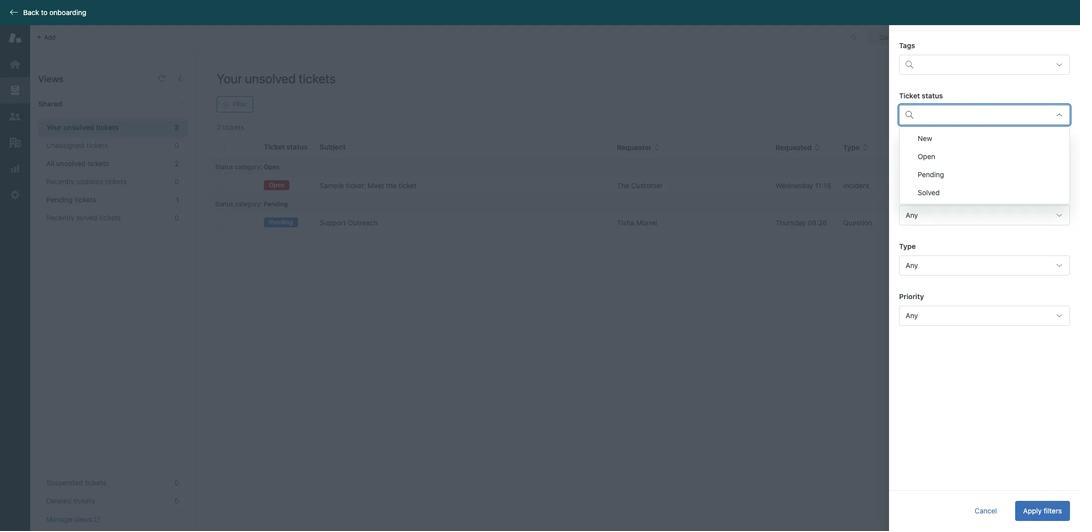 Task type: describe. For each thing, give the bounding box(es) containing it.
updated
[[76, 177, 103, 186]]

any for request date
[[906, 211, 918, 220]]

solved
[[76, 214, 97, 222]]

organizations image
[[9, 136, 22, 149]]

category: for open
[[235, 163, 262, 171]]

admin image
[[9, 188, 22, 202]]

conversations
[[879, 33, 920, 41]]

2 vertical spatial open
[[269, 182, 285, 189]]

reporting image
[[9, 162, 22, 175]]

any field for priority
[[899, 306, 1070, 326]]

tags
[[899, 41, 915, 50]]

0 vertical spatial unsolved
[[245, 71, 296, 86]]

1 vertical spatial your
[[46, 123, 62, 132]]

back to onboarding
[[23, 8, 86, 17]]

customer
[[631, 181, 663, 190]]

08:26
[[808, 219, 827, 227]]

sample ticket: meet the ticket link
[[320, 181, 416, 191]]

shared
[[38, 100, 62, 108]]

status category: open
[[215, 163, 279, 171]]

refresh views pane image
[[158, 74, 166, 82]]

question
[[843, 219, 872, 227]]

filters
[[1044, 507, 1062, 516]]

sample ticket: meet the ticket
[[320, 181, 416, 190]]

to
[[41, 8, 48, 17]]

support
[[320, 219, 346, 227]]

shared button
[[30, 89, 169, 119]]

1 vertical spatial unsolved
[[63, 123, 94, 132]]

0 for unassigned tickets
[[175, 141, 179, 150]]

request
[[899, 192, 927, 201]]

pending up recently solved tickets
[[46, 196, 73, 204]]

request date
[[899, 192, 944, 201]]

collapse views pane image
[[176, 74, 184, 82]]

requested button
[[776, 143, 820, 152]]

ticket:
[[346, 181, 366, 190]]

incident
[[843, 181, 869, 190]]

morrel
[[636, 219, 657, 227]]

meet
[[368, 181, 384, 190]]

open inside ticket status 'list box'
[[918, 152, 935, 161]]

2 for all unsolved tickets
[[175, 159, 179, 168]]

recently solved tickets
[[46, 214, 121, 222]]

thursday 08:26
[[776, 219, 827, 227]]

status for status category: pending
[[215, 201, 233, 208]]

row containing support outreach
[[209, 213, 1073, 233]]

recently for recently solved tickets
[[46, 214, 74, 222]]

cancel button
[[967, 502, 1005, 522]]

support outreach link
[[320, 218, 378, 228]]

suspended
[[46, 479, 83, 488]]

low
[[956, 219, 969, 227]]

status for status category: open
[[215, 163, 233, 171]]

main element
[[0, 25, 30, 532]]

0 for recently solved tickets
[[175, 214, 179, 222]]

views
[[38, 74, 63, 84]]

category: for pending
[[235, 201, 262, 208]]

manage
[[46, 516, 72, 524]]

filter button
[[217, 97, 253, 113]]

manage views
[[46, 516, 92, 524]]

date
[[929, 192, 944, 201]]

back to onboarding link
[[0, 8, 91, 17]]

unassigned
[[46, 141, 84, 150]]

filter dialog
[[889, 0, 1080, 532]]

apply filters
[[1023, 507, 1062, 516]]

get started image
[[9, 58, 22, 71]]

suspended tickets
[[46, 479, 106, 488]]

customers image
[[9, 110, 22, 123]]

0 for recently updated tickets
[[175, 177, 179, 186]]

pending inside ticket status 'list box'
[[918, 170, 944, 179]]



Task type: locate. For each thing, give the bounding box(es) containing it.
2
[[175, 123, 179, 132], [175, 159, 179, 168]]

back
[[23, 8, 39, 17]]

views image
[[9, 84, 22, 97]]

thursday
[[776, 219, 806, 227]]

new
[[918, 134, 932, 143]]

1 vertical spatial row
[[209, 213, 1073, 233]]

status category: pending
[[215, 201, 288, 208]]

type inside filter dialog
[[899, 242, 916, 251]]

row
[[209, 176, 1073, 196], [209, 213, 1073, 233]]

requested
[[776, 143, 812, 152]]

ticket
[[398, 181, 416, 190]]

all unsolved tickets
[[46, 159, 109, 168]]

recently down all
[[46, 177, 74, 186]]

any for type
[[906, 261, 918, 270]]

status down status category: open
[[215, 201, 233, 208]]

category: down status category: open
[[235, 201, 262, 208]]

0 horizontal spatial type
[[843, 143, 860, 152]]

1 status from the top
[[215, 163, 233, 171]]

11:15
[[815, 181, 831, 190]]

unsolved down unassigned
[[56, 159, 85, 168]]

1 horizontal spatial your unsolved tickets
[[217, 71, 336, 86]]

any
[[906, 211, 918, 220], [906, 261, 918, 270], [906, 312, 918, 320]]

tisha
[[617, 219, 634, 227]]

the
[[386, 181, 397, 190]]

row up tisha morrel
[[209, 176, 1073, 196]]

unassigned tickets
[[46, 141, 108, 150]]

requester
[[899, 142, 934, 150], [617, 143, 652, 152]]

any field for type
[[899, 256, 1070, 276]]

1 horizontal spatial your
[[217, 71, 242, 86]]

type
[[843, 143, 860, 152], [899, 242, 916, 251]]

pending tickets
[[46, 196, 96, 204]]

0 for suspended tickets
[[175, 479, 179, 488]]

requester up solved
[[899, 142, 934, 150]]

ticket status list box
[[899, 127, 1070, 205]]

1 recently from the top
[[46, 177, 74, 186]]

subject
[[320, 143, 346, 151]]

type inside button
[[843, 143, 860, 152]]

1 row from the top
[[209, 176, 1073, 196]]

your unsolved tickets
[[217, 71, 336, 86], [46, 123, 119, 132]]

your up unassigned
[[46, 123, 62, 132]]

1 horizontal spatial requester
[[899, 142, 934, 150]]

2 up 1 at the top left of page
[[175, 159, 179, 168]]

outreach
[[348, 219, 378, 227]]

0 vertical spatial type
[[843, 143, 860, 152]]

ticket
[[899, 91, 920, 100]]

5 0 from the top
[[175, 497, 179, 506]]

pending down status category: pending
[[269, 219, 293, 226]]

any down request
[[906, 211, 918, 220]]

type button
[[843, 143, 868, 152]]

pending down status category: open
[[264, 201, 288, 208]]

1 category: from the top
[[235, 163, 262, 171]]

0 horizontal spatial your
[[46, 123, 62, 132]]

recently
[[46, 177, 74, 186], [46, 214, 74, 222]]

any up priority at bottom right
[[906, 261, 918, 270]]

shared heading
[[30, 89, 196, 119]]

your up filter button
[[217, 71, 242, 86]]

3 any from the top
[[906, 312, 918, 320]]

any for priority
[[906, 312, 918, 320]]

0 horizontal spatial your unsolved tickets
[[46, 123, 119, 132]]

tickets
[[299, 71, 336, 86], [96, 123, 119, 132], [86, 141, 108, 150], [87, 159, 109, 168], [105, 177, 127, 186], [75, 196, 96, 204], [99, 214, 121, 222], [85, 479, 106, 488], [73, 497, 95, 506]]

your
[[217, 71, 242, 86], [46, 123, 62, 132]]

deleted
[[46, 497, 72, 506]]

0 vertical spatial any
[[906, 211, 918, 220]]

zendesk support image
[[9, 32, 22, 45]]

0 vertical spatial row
[[209, 176, 1073, 196]]

2 any field from the top
[[899, 256, 1070, 276]]

ticket status element
[[899, 105, 1070, 125]]

pending inside row
[[269, 219, 293, 226]]

3 0 from the top
[[175, 214, 179, 222]]

any field for request date
[[899, 206, 1070, 226]]

pending
[[918, 170, 944, 179], [46, 196, 73, 204], [264, 201, 288, 208], [269, 219, 293, 226]]

the
[[617, 181, 629, 190]]

unsolved
[[245, 71, 296, 86], [63, 123, 94, 132], [56, 159, 85, 168]]

2 for your unsolved tickets
[[175, 123, 179, 132]]

0 vertical spatial open
[[918, 152, 935, 161]]

2 status from the top
[[215, 201, 233, 208]]

views
[[74, 516, 92, 524]]

1 2 from the top
[[175, 123, 179, 132]]

0 for deleted tickets
[[175, 497, 179, 506]]

deleted tickets
[[46, 497, 95, 506]]

row containing sample ticket: meet the ticket
[[209, 176, 1073, 196]]

pending up solved
[[918, 170, 944, 179]]

(opens in a new tab) image
[[92, 517, 100, 523]]

0 horizontal spatial requester
[[617, 143, 652, 152]]

apply
[[1023, 507, 1042, 516]]

0 vertical spatial your
[[217, 71, 242, 86]]

1 vertical spatial open
[[264, 163, 279, 171]]

your unsolved tickets up the filter
[[217, 71, 336, 86]]

1 vertical spatial your unsolved tickets
[[46, 123, 119, 132]]

requester up the customer in the top right of the page
[[617, 143, 652, 152]]

requester inside filter dialog
[[899, 142, 934, 150]]

1 any from the top
[[906, 211, 918, 220]]

2 row from the top
[[209, 213, 1073, 233]]

requester inside button
[[617, 143, 652, 152]]

your unsolved tickets up unassigned tickets
[[46, 123, 119, 132]]

0
[[175, 141, 179, 150], [175, 177, 179, 186], [175, 214, 179, 222], [175, 479, 179, 488], [175, 497, 179, 506]]

cancel
[[975, 507, 997, 516]]

0 vertical spatial 2
[[175, 123, 179, 132]]

row down the customer in the top right of the page
[[209, 213, 1073, 233]]

priority
[[899, 293, 924, 301]]

wednesday
[[776, 181, 813, 190]]

tags element
[[899, 55, 1070, 75]]

unsolved up the filter
[[245, 71, 296, 86]]

4 0 from the top
[[175, 479, 179, 488]]

3 any field from the top
[[899, 306, 1070, 326]]

sample
[[320, 181, 344, 190]]

filter
[[233, 101, 247, 108]]

1 vertical spatial any field
[[899, 256, 1070, 276]]

2 vertical spatial unsolved
[[56, 159, 85, 168]]

1 vertical spatial type
[[899, 242, 916, 251]]

1 0 from the top
[[175, 141, 179, 150]]

1 vertical spatial 2
[[175, 159, 179, 168]]

1 vertical spatial status
[[215, 201, 233, 208]]

open
[[918, 152, 935, 161], [264, 163, 279, 171], [269, 182, 285, 189]]

solved
[[918, 188, 940, 197]]

all
[[46, 159, 54, 168]]

0 vertical spatial status
[[215, 163, 233, 171]]

status up status category: pending
[[215, 163, 233, 171]]

1 vertical spatial category:
[[235, 201, 262, 208]]

any down priority at bottom right
[[906, 312, 918, 320]]

0 vertical spatial category:
[[235, 163, 262, 171]]

the customer
[[617, 181, 663, 190]]

Any field
[[899, 206, 1070, 226], [899, 256, 1070, 276], [899, 306, 1070, 326]]

1 vertical spatial recently
[[46, 214, 74, 222]]

conversations button
[[869, 29, 943, 45]]

onboarding
[[49, 8, 86, 17]]

status
[[215, 163, 233, 171], [215, 201, 233, 208]]

1 any field from the top
[[899, 206, 1070, 226]]

Ticket status field
[[919, 107, 1049, 123]]

recently down pending tickets in the left of the page
[[46, 214, 74, 222]]

category:
[[235, 163, 262, 171], [235, 201, 262, 208]]

2 vertical spatial any field
[[899, 306, 1070, 326]]

2 any from the top
[[906, 261, 918, 270]]

recently for recently updated tickets
[[46, 177, 74, 186]]

2 2 from the top
[[175, 159, 179, 168]]

recently updated tickets
[[46, 177, 127, 186]]

wednesday 11:15
[[776, 181, 831, 190]]

tisha morrel
[[617, 219, 657, 227]]

2 category: from the top
[[235, 201, 262, 208]]

0 vertical spatial recently
[[46, 177, 74, 186]]

0 vertical spatial any field
[[899, 206, 1070, 226]]

2 0 from the top
[[175, 177, 179, 186]]

requester button
[[617, 143, 660, 152]]

apply filters button
[[1015, 502, 1070, 522]]

manage views link
[[46, 516, 100, 525]]

status
[[922, 91, 943, 100]]

2 down collapse views pane image
[[175, 123, 179, 132]]

0 vertical spatial your unsolved tickets
[[217, 71, 336, 86]]

support outreach
[[320, 219, 378, 227]]

1 vertical spatial any
[[906, 261, 918, 270]]

1 horizontal spatial type
[[899, 242, 916, 251]]

unsolved up unassigned tickets
[[63, 123, 94, 132]]

ticket status
[[899, 91, 943, 100]]

2 recently from the top
[[46, 214, 74, 222]]

category: up status category: pending
[[235, 163, 262, 171]]

2 vertical spatial any
[[906, 312, 918, 320]]

1
[[176, 196, 179, 204]]



Task type: vqa. For each thing, say whether or not it's contained in the screenshot.
second Status from the bottom
yes



